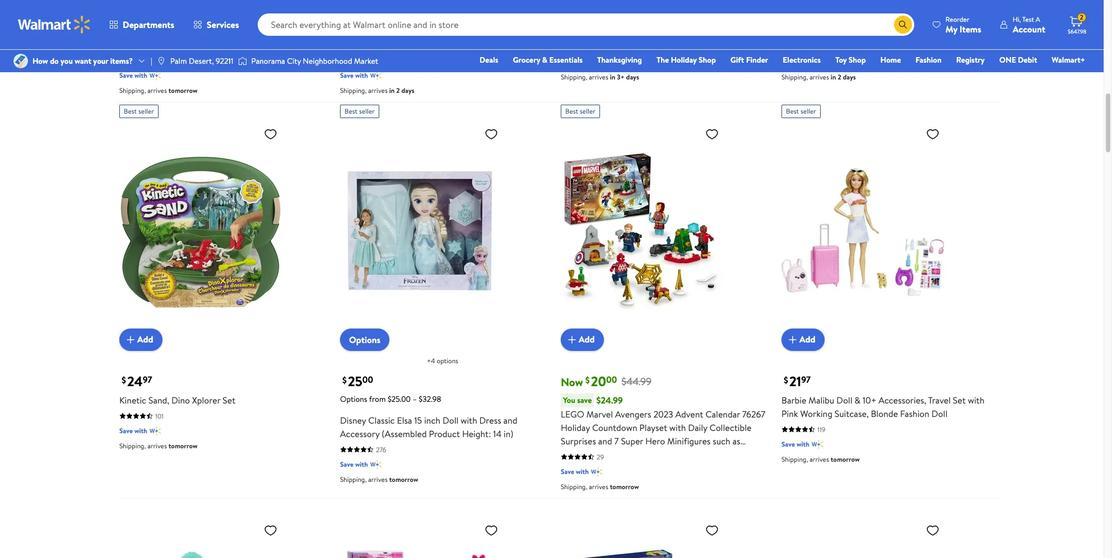 Task type: describe. For each thing, give the bounding box(es) containing it.
1 horizontal spatial 5in
[[276, 12, 288, 24]]

reorder
[[946, 14, 970, 24]]

building inside 'jitterygit army dinosaur robot stem building toy | gifts for boys ages 6 7 8 9 10 11'
[[930, 12, 961, 24]]

save for walmart plus image below 29
[[561, 467, 575, 477]]

& for melissa
[[370, 12, 376, 24]]

add to favorites list, lego city 2023 advent calendar 60381 christmas holiday countdown playset, gift idea to countdown to adventure with daily collectible surprises image
[[706, 524, 719, 538]]

city
[[287, 55, 301, 67]]

4 inside melissa & doug wooden building blocks set - 100 blocks in 4 colors and 9 shapes - fsc-certified materials
[[377, 25, 382, 37]]

3 best from the left
[[566, 106, 579, 116]]

best for 21
[[786, 106, 799, 116]]

electronics link
[[778, 54, 826, 66]]

$32.98
[[419, 394, 441, 405]]

plush
[[200, 12, 220, 24]]

barbie malibu doll & 10+ accessories, travel set with pink working suitcase, blonde fashion doll image
[[782, 123, 944, 342]]

reorder my items
[[946, 14, 982, 35]]

& inside barbie malibu doll & 10+ accessories, travel set with pink working suitcase, blonde fashion doll
[[855, 394, 861, 407]]

tomorrow down (assembled
[[389, 475, 418, 485]]

29
[[597, 453, 604, 462]]

height:
[[462, 428, 491, 440]]

76267
[[743, 408, 766, 421]]

add to cart image for $44.99
[[566, 333, 579, 347]]

7 inside 'jitterygit army dinosaur robot stem building toy | gifts for boys ages 6 7 8 9 10 11'
[[866, 25, 870, 37]]

arrives down 276
[[368, 475, 388, 485]]

dino
[[172, 394, 190, 407]]

8
[[872, 25, 877, 37]]

add button for 21
[[782, 329, 825, 351]]

collectible
[[710, 422, 752, 434]]

in for mini brands series 4 mystery capsule (3 pack) by zuru
[[610, 72, 616, 82]]

search icon image
[[899, 20, 908, 29]]

shipping, arrives tomorrow down 276
[[340, 475, 418, 485]]

walmart plus image for zuru
[[591, 56, 602, 68]]

and inside "disney classic elsa 15 inch doll with dress and accessory (assembled product height: 14 in)"
[[504, 415, 518, 427]]

mallow
[[223, 25, 250, 37]]

2 for melissa & doug wooden building blocks set - 100 blocks in 4 colors and 9 shapes - fsc-certified materials
[[396, 86, 400, 95]]

3 best seller from the left
[[566, 106, 596, 116]]

thanksgiving link
[[592, 54, 647, 66]]

9 inside melissa & doug wooden building blocks set - 100 blocks in 4 colors and 9 shapes - fsc-certified materials
[[428, 25, 433, 37]]

avengers
[[615, 408, 652, 421]]

grocery & essentials link
[[508, 54, 588, 66]]

add to favorites list, barbie malibu doll & 10+ accessories, travel set with pink working suitcase, blonde fashion doll image
[[927, 127, 940, 141]]

advent
[[676, 408, 704, 421]]

in)
[[504, 428, 514, 440]]

shipping, down iron
[[561, 482, 588, 492]]

accessory
[[340, 428, 380, 440]]

lego marvel avengers 2023 advent calendar 76267 holiday countdown playset with daily collectible surprises and 7 super hero minifigures such as doctor strange, captain america, spider-man and iron man image
[[561, 123, 724, 342]]

add for $44.99
[[579, 334, 595, 346]]

melissa & doug wooden building blocks set - 100 blocks in 4 colors and 9 shapes - fsc-certified materials
[[340, 12, 531, 51]]

walmart plus image down 101
[[150, 426, 161, 437]]

(3
[[708, 12, 716, 24]]

save with down items?
[[119, 70, 147, 80]]

grocery & essentials
[[513, 54, 583, 66]]

shipping, down essentials
[[561, 72, 588, 82]]

you save $24.99 lego marvel avengers 2023 advent calendar 76267 holiday countdown playset with daily collectible surprises and 7 super hero minifigures such as doctor strange, captain america, spider-man and iron man
[[561, 395, 766, 475]]

and up the strange,
[[599, 435, 613, 448]]

101
[[155, 412, 164, 421]]

with for walmart plus image under 276
[[355, 460, 368, 469]]

2 horizontal spatial doll
[[932, 408, 948, 420]]

arrives down "119"
[[810, 455, 829, 464]]

walmart plus image down 276
[[370, 459, 382, 471]]

 image for how
[[13, 54, 28, 68]]

fashion inside fashion link
[[916, 54, 942, 66]]

97 for 24
[[143, 374, 152, 386]]

$ inside now $ 20 00 $44.99
[[586, 374, 590, 387]]

arrives down 101
[[148, 441, 167, 451]]

playset
[[640, 422, 668, 434]]

best seller for 25
[[345, 106, 375, 116]]

for
[[803, 25, 814, 37]]

electronics
[[783, 54, 821, 66]]

walmart plus image for for
[[812, 56, 823, 68]]

barbie malibu doll & 10+ accessories, travel set with pink working suitcase, blonde fashion doll
[[782, 394, 985, 420]]

toy shop
[[836, 54, 866, 66]]

best seller for 24
[[124, 106, 154, 116]]

tomorrow down suitcase,
[[831, 455, 860, 464]]

surprises
[[561, 435, 596, 448]]

2 $647.98
[[1068, 12, 1087, 35]]

walmart plus image down "119"
[[812, 439, 823, 450]]

walmart plus image down 516 on the left top
[[370, 70, 382, 81]]

value
[[222, 12, 244, 24]]

lego
[[561, 408, 585, 421]]

certified
[[489, 25, 524, 37]]

such
[[713, 435, 731, 448]]

america,
[[658, 449, 692, 461]]

save with down the market
[[340, 70, 368, 80]]

panorama
[[251, 55, 285, 67]]

accessories,
[[879, 394, 927, 407]]

and inside melissa & doug wooden building blocks set - 100 blocks in 4 colors and 9 shapes - fsc-certified materials
[[412, 25, 426, 37]]

save for walmart plus icon related to zuru
[[561, 57, 575, 66]]

gift finder link
[[726, 54, 774, 66]]

save for walmart plus icon underneath "119"
[[782, 440, 795, 449]]

0 horizontal spatial 5in
[[184, 25, 195, 37]]

a
[[216, 25, 221, 37]]

panorama city neighborhood market
[[251, 55, 378, 67]]

boys
[[817, 25, 835, 37]]

disney classic elsa 15 inch doll with dress and accessory (assembled product height: 14 in) image
[[340, 123, 503, 342]]

save with down the gifts
[[782, 57, 810, 66]]

options link
[[340, 329, 390, 351]]

0 horizontal spatial set
[[223, 394, 236, 407]]

$24.99
[[597, 395, 623, 407]]

shipping, arrives in 3+ days
[[561, 72, 639, 82]]

with for for's walmart plus icon
[[797, 57, 810, 66]]

account
[[1013, 23, 1046, 35]]

save with down doctor
[[561, 467, 589, 477]]

fashion link
[[911, 54, 947, 66]]

days for doug
[[402, 86, 415, 95]]

army
[[822, 12, 843, 24]]

market
[[354, 55, 378, 67]]

1 vertical spatial man
[[579, 462, 596, 475]]

palm desert, 92211
[[170, 55, 233, 67]]

elsa
[[397, 415, 412, 427]]

barbie skipper babysitters inc. stroller playset with skipper & baby dolls, plus 5 accessories (assembled product height: 12 in) image
[[782, 519, 944, 559]]

0 vertical spatial blocks
[[470, 12, 495, 24]]

now
[[561, 375, 583, 390]]

(assembled
[[382, 428, 427, 440]]

7 inside the you save $24.99 lego marvel avengers 2023 advent calendar 76267 holiday countdown playset with daily collectible surprises and 7 super hero minifigures such as doctor strange, captain america, spider-man and iron man
[[615, 435, 619, 448]]

jitterygit
[[782, 12, 819, 24]]

series
[[609, 12, 632, 24]]

dress
[[480, 415, 501, 427]]

arrives left "3+"
[[589, 72, 609, 82]]

save with down accessory at the bottom
[[340, 460, 368, 469]]

save for 1- walmart plus icon
[[119, 70, 133, 80]]

save for walmart plus image under 516 on the left top
[[340, 70, 354, 80]]

days for dinosaur
[[843, 72, 856, 82]]

with inside barbie malibu doll & 10+ accessories, travel set with pink working suitcase, blonde fashion doll
[[968, 394, 985, 407]]

| inside 'jitterygit army dinosaur robot stem building toy | gifts for boys ages 6 7 8 9 10 11'
[[978, 12, 980, 24]]

departments
[[123, 18, 174, 31]]

product
[[429, 428, 460, 440]]

1 horizontal spatial doll
[[837, 394, 853, 407]]

shipping, down pink
[[782, 455, 808, 464]]

tomorrow down palm
[[169, 86, 198, 95]]

2 inside the 2 $647.98
[[1080, 12, 1084, 22]]

kinetic sand, dino xplorer set image
[[119, 123, 282, 342]]

shipping, arrives tomorrow down 29
[[561, 482, 639, 492]]

mystery
[[642, 12, 673, 24]]

working
[[801, 408, 833, 420]]

shipping, down accessory at the bottom
[[340, 475, 367, 485]]

11
[[897, 25, 903, 37]]

finder
[[746, 54, 769, 66]]

stem
[[907, 12, 927, 24]]

and down collectible
[[741, 449, 755, 461]]

in inside melissa & doug wooden building blocks set - 100 blocks in 4 colors and 9 shapes - fsc-certified materials
[[368, 25, 374, 37]]

0 horizontal spatial blocks
[[340, 25, 365, 37]]

$44.99
[[622, 375, 652, 389]]

sand,
[[148, 394, 169, 407]]

$25.00
[[388, 394, 411, 405]]

classic
[[368, 415, 395, 427]]

one
[[1000, 54, 1017, 66]]

shipping, down electronics link at the top right
[[782, 72, 808, 82]]

shipping, arrives in 2 days for in
[[340, 86, 415, 95]]

5-
[[268, 12, 276, 24]]

strange,
[[591, 449, 623, 461]]

gift
[[731, 54, 745, 66]]

by
[[742, 12, 751, 24]]

119
[[818, 425, 826, 435]]

arrives down multicolor
[[148, 86, 167, 95]]

walmart plus image for 1-
[[150, 70, 161, 81]]

shipping, arrives in 2 days for boys
[[782, 72, 856, 82]]

seller for 25
[[359, 106, 375, 116]]

shipping, down the market
[[340, 86, 367, 95]]

options
[[437, 356, 458, 366]]

add button for 24
[[119, 329, 162, 351]]

with for walmart plus icon underneath "119"
[[797, 440, 810, 449]]

add to favorites list, kid connection miniature electronic walking pet, triceratops image
[[264, 524, 277, 538]]

0 horizontal spatial |
[[151, 55, 152, 67]]

options for options from $25.00 – $32.98
[[340, 394, 367, 405]]

add to favorites list, disney classic elsa 15 inch doll with dress and accessory (assembled product height: 14 in) image
[[485, 127, 498, 141]]

daily
[[688, 422, 708, 434]]

options for options
[[349, 334, 381, 346]]

with inside "disney classic elsa 15 inch doll with dress and accessory (assembled product height: 14 in)"
[[461, 415, 477, 427]]

from
[[369, 394, 386, 405]]

in for jitterygit army dinosaur robot stem building toy | gifts for boys ages 6 7 8 9 10 11
[[831, 72, 836, 82]]

jitterygit army dinosaur robot stem building toy | gifts for boys ages 6 7 8 9 10 11
[[782, 12, 980, 37]]

hi, test a account
[[1013, 14, 1046, 35]]

marvel
[[587, 408, 613, 421]]

6
[[859, 25, 864, 37]]



Task type: vqa. For each thing, say whether or not it's contained in the screenshot.
by
yes



Task type: locate. For each thing, give the bounding box(es) containing it.
| right the 'reorder'
[[978, 12, 980, 24]]

9 left shapes
[[428, 25, 433, 37]]

1 vertical spatial toy
[[836, 54, 847, 66]]

 image
[[157, 57, 166, 66]]

2 9 from the left
[[880, 25, 885, 37]]

doll down travel at the right bottom
[[932, 408, 948, 420]]

holiday right the at the top of page
[[671, 54, 697, 66]]

0 horizontal spatial 97
[[143, 374, 152, 386]]

7 down countdown
[[615, 435, 619, 448]]

captain
[[625, 449, 655, 461]]

& left doug
[[370, 12, 376, 24]]

00 inside now $ 20 00 $44.99
[[606, 374, 617, 386]]

best down 'shipping, arrives in 3+ days'
[[566, 106, 579, 116]]

1 horizontal spatial add button
[[561, 329, 604, 351]]

0 horizontal spatial  image
[[13, 54, 28, 68]]

toy down ages on the right top
[[836, 54, 847, 66]]

0 vertical spatial 20
[[155, 56, 163, 65]]

2 horizontal spatial days
[[843, 72, 856, 82]]

Search search field
[[258, 13, 915, 36]]

best seller for 21
[[786, 106, 817, 116]]

97 for 21
[[802, 374, 811, 386]]

add for 24
[[137, 334, 153, 346]]

and down wooden
[[412, 25, 426, 37]]

best seller
[[124, 106, 154, 116], [345, 106, 375, 116], [566, 106, 596, 116], [786, 106, 817, 116]]

1 vertical spatial options
[[340, 394, 367, 405]]

best down electronics
[[786, 106, 799, 116]]

set
[[497, 12, 510, 24], [223, 394, 236, 407], [953, 394, 966, 407]]

1 vertical spatial 2
[[838, 72, 842, 82]]

1 add to cart image from the left
[[124, 333, 137, 347]]

2 shop from the left
[[849, 54, 866, 66]]

& for grocery
[[542, 54, 548, 66]]

+4
[[427, 356, 435, 366]]

1 horizontal spatial 7
[[866, 25, 870, 37]]

little
[[177, 12, 197, 24]]

4 best seller from the left
[[786, 106, 817, 116]]

5in up "walmart" in the left of the page
[[276, 12, 288, 24]]

77
[[818, 42, 825, 52]]

1 horizontal spatial |
[[978, 12, 980, 24]]

toy right my
[[963, 12, 976, 24]]

0 horizontal spatial 20
[[155, 56, 163, 65]]

$ left 24 at left
[[122, 374, 126, 387]]

essentials
[[550, 54, 583, 66]]

holiday
[[671, 54, 697, 66], [561, 422, 590, 434]]

97 inside $ 24 97
[[143, 374, 152, 386]]

building inside melissa & doug wooden building blocks set - 100 blocks in 4 colors and 9 shapes - fsc-certified materials
[[436, 12, 467, 24]]

set right 'xplorer'
[[223, 394, 236, 407]]

inch
[[424, 415, 441, 427]]

tomorrow down captain
[[610, 482, 639, 492]]

- inside squishmallows little plush value box - 5-5in squishmallows 1-5in fuzz a mallow walmart multicolor
[[263, 12, 266, 24]]

0 horizontal spatial add button
[[119, 329, 162, 351]]

1 horizontal spatial 9
[[880, 25, 885, 37]]

0 vertical spatial 5in
[[276, 12, 288, 24]]

add to favorites list, lego marvel avengers 2023 advent calendar 76267 holiday countdown playset with daily collectible surprises and 7 super hero minifigures such as doctor strange, captain america, spider-man and iron man image
[[706, 127, 719, 141]]

my
[[946, 23, 958, 35]]

fashion inside barbie malibu doll & 10+ accessories, travel set with pink working suitcase, blonde fashion doll
[[901, 408, 930, 420]]

1 vertical spatial blocks
[[340, 25, 365, 37]]

how
[[33, 55, 48, 67]]

1 horizontal spatial days
[[626, 72, 639, 82]]

2 building from the left
[[930, 12, 961, 24]]

add to cart image for 24
[[124, 333, 137, 347]]

$ 24 97
[[122, 372, 152, 391]]

|
[[978, 12, 980, 24], [151, 55, 152, 67]]

set inside barbie malibu doll & 10+ accessories, travel set with pink working suitcase, blonde fashion doll
[[953, 394, 966, 407]]

shipping, arrives tomorrow down "119"
[[782, 455, 860, 464]]

& left 10+
[[855, 394, 861, 407]]

2 add to cart image from the left
[[566, 333, 579, 347]]

5in down little
[[184, 25, 195, 37]]

1 shop from the left
[[699, 54, 716, 66]]

disney junior minnie mouse 7-piece collectible figure set, kids toys for ages 3 up image
[[340, 519, 503, 559]]

1 vertical spatial holiday
[[561, 422, 590, 434]]

4 $ from the left
[[784, 374, 789, 387]]

toy shop link
[[831, 54, 871, 66]]

$ for 24
[[122, 374, 126, 387]]

walmart plus image down 77
[[812, 56, 823, 68]]

 image
[[13, 54, 28, 68], [238, 55, 247, 67]]

1 horizontal spatial  image
[[238, 55, 247, 67]]

with down accessory at the bottom
[[355, 460, 368, 469]]

save with down kinetic
[[119, 426, 147, 436]]

1 vertical spatial &
[[542, 54, 548, 66]]

2 horizontal spatial add
[[800, 334, 816, 346]]

9 right 8
[[880, 25, 885, 37]]

1 vertical spatial 5in
[[184, 25, 195, 37]]

items
[[960, 23, 982, 35]]

2 horizontal spatial -
[[512, 12, 515, 24]]

$ left "25"
[[342, 374, 347, 387]]

0 horizontal spatial 9
[[428, 25, 433, 37]]

4 seller from the left
[[801, 106, 817, 116]]

add to favorites list, disney junior minnie mouse 7-piece collectible figure set, kids toys for ages 3 up image
[[485, 524, 498, 538]]

tomorrow down dino
[[169, 441, 198, 451]]

108
[[597, 42, 607, 52]]

save down doctor
[[561, 467, 575, 477]]

do
[[50, 55, 59, 67]]

best seller down the market
[[345, 106, 375, 116]]

fsc-
[[470, 25, 489, 37]]

with for walmart plus image below 101
[[134, 426, 147, 436]]

4 right the series
[[634, 12, 640, 24]]

best seller down items?
[[124, 106, 154, 116]]

shipping, arrives tomorrow down 101
[[119, 441, 198, 451]]

20 left palm
[[155, 56, 163, 65]]

add button up $ 21 97
[[782, 329, 825, 351]]

malibu
[[809, 394, 835, 407]]

with for 1- walmart plus icon
[[134, 70, 147, 80]]

$ right now
[[586, 374, 590, 387]]

arrives down 29
[[589, 482, 609, 492]]

1 horizontal spatial set
[[497, 12, 510, 24]]

options
[[349, 334, 381, 346], [340, 394, 367, 405]]

with down pink
[[797, 440, 810, 449]]

3+
[[617, 72, 625, 82]]

holiday down lego on the bottom right
[[561, 422, 590, 434]]

doll inside "disney classic elsa 15 inch doll with dress and accessory (assembled product height: 14 in)"
[[443, 415, 459, 427]]

4 down doug
[[377, 25, 382, 37]]

blonde
[[871, 408, 898, 420]]

save with up 'shipping, arrives in 3+ days'
[[561, 57, 589, 66]]

save down the gifts
[[782, 57, 795, 66]]

3 add button from the left
[[782, 329, 825, 351]]

brands
[[580, 12, 606, 24]]

and up in)
[[504, 415, 518, 427]]

0 horizontal spatial man
[[579, 462, 596, 475]]

0 horizontal spatial add to cart image
[[124, 333, 137, 347]]

shipping, down items?
[[119, 86, 146, 95]]

100
[[517, 12, 531, 24]]

spider-
[[694, 449, 722, 461]]

1 horizontal spatial add to cart image
[[566, 333, 579, 347]]

arrives down electronics link at the top right
[[810, 72, 829, 82]]

1 horizontal spatial -
[[464, 25, 468, 37]]

with inside the you save $24.99 lego marvel avengers 2023 advent calendar 76267 holiday countdown playset with daily collectible surprises and 7 super hero minifigures such as doctor strange, captain america, spider-man and iron man
[[670, 422, 686, 434]]

2 horizontal spatial 2
[[1080, 12, 1084, 22]]

15
[[414, 415, 422, 427]]

2 seller from the left
[[359, 106, 375, 116]]

0 horizontal spatial 4
[[377, 25, 382, 37]]

20 up $24.99
[[591, 372, 606, 391]]

capsule
[[675, 12, 706, 24]]

doctor
[[561, 449, 589, 461]]

save for walmart plus image below 101
[[119, 426, 133, 436]]

0 horizontal spatial shop
[[699, 54, 716, 66]]

with down the market
[[355, 70, 368, 80]]

0 horizontal spatial add
[[137, 334, 153, 346]]

4
[[634, 12, 640, 24], [377, 25, 382, 37]]

97
[[143, 374, 152, 386], [802, 374, 811, 386]]

$ inside $ 21 97
[[784, 374, 789, 387]]

deals link
[[475, 54, 504, 66]]

2 $ from the left
[[342, 374, 347, 387]]

2
[[1080, 12, 1084, 22], [838, 72, 842, 82], [396, 86, 400, 95]]

save down neighborhood
[[340, 70, 354, 80]]

0 horizontal spatial doll
[[443, 415, 459, 427]]

super
[[621, 435, 644, 448]]

1 add from the left
[[137, 334, 153, 346]]

1 horizontal spatial &
[[542, 54, 548, 66]]

walmart plus image down multicolor
[[150, 70, 161, 81]]

walmart plus image
[[370, 70, 382, 81], [150, 426, 161, 437], [370, 459, 382, 471], [591, 467, 602, 478]]

1 squishmallows from the top
[[119, 12, 175, 24]]

pack)
[[718, 12, 739, 24]]

you
[[563, 395, 576, 406]]

gifts
[[782, 25, 801, 37]]

9 inside 'jitterygit army dinosaur robot stem building toy | gifts for boys ages 6 7 8 9 10 11'
[[880, 25, 885, 37]]

doll
[[837, 394, 853, 407], [932, 408, 948, 420], [443, 415, 459, 427]]

home
[[881, 54, 901, 66]]

| down multicolor
[[151, 55, 152, 67]]

0 horizontal spatial shipping, arrives in 2 days
[[340, 86, 415, 95]]

0 vertical spatial &
[[370, 12, 376, 24]]

21
[[790, 372, 802, 391]]

1 9 from the left
[[428, 25, 433, 37]]

1 vertical spatial fashion
[[901, 408, 930, 420]]

$ for 21
[[784, 374, 789, 387]]

97 inside $ 21 97
[[802, 374, 811, 386]]

1 00 from the left
[[363, 374, 373, 386]]

add up now
[[579, 334, 595, 346]]

with for walmart plus icon related to zuru
[[576, 57, 589, 66]]

best for 25
[[345, 106, 358, 116]]

0 horizontal spatial building
[[436, 12, 467, 24]]

fashion down accessories,
[[901, 408, 930, 420]]

disney
[[340, 415, 366, 427]]

building up shapes
[[436, 12, 467, 24]]

1 $ from the left
[[122, 374, 126, 387]]

 image for panorama
[[238, 55, 247, 67]]

1 horizontal spatial 97
[[802, 374, 811, 386]]

desert,
[[189, 55, 214, 67]]

$ for 25
[[342, 374, 347, 387]]

2 best seller from the left
[[345, 106, 375, 116]]

1 horizontal spatial man
[[722, 449, 739, 461]]

2 for jitterygit army dinosaur robot stem building toy | gifts for boys ages 6 7 8 9 10 11
[[838, 72, 842, 82]]

0 vertical spatial squishmallows
[[119, 12, 175, 24]]

multicolor
[[119, 38, 159, 51]]

0 horizontal spatial holiday
[[561, 422, 590, 434]]

blocks up fsc-
[[470, 12, 495, 24]]

& inside melissa & doug wooden building blocks set - 100 blocks in 4 colors and 9 shapes - fsc-certified materials
[[370, 12, 376, 24]]

1 horizontal spatial 2
[[838, 72, 842, 82]]

with down doctor
[[576, 467, 589, 477]]

and
[[412, 25, 426, 37], [504, 415, 518, 427], [599, 435, 613, 448], [741, 449, 755, 461]]

0 horizontal spatial 2
[[396, 86, 400, 95]]

00 inside the "$ 25 00"
[[363, 374, 373, 386]]

3 seller from the left
[[580, 106, 596, 116]]

hero
[[646, 435, 665, 448]]

 image left how
[[13, 54, 28, 68]]

suitcase,
[[835, 408, 869, 420]]

add to cart image
[[786, 333, 800, 347]]

0 vertical spatial 4
[[634, 12, 640, 24]]

walmart plus image up 'shipping, arrives in 3+ days'
[[591, 56, 602, 68]]

1 vertical spatial |
[[151, 55, 152, 67]]

add to cart image up 24 at left
[[124, 333, 137, 347]]

add to favorites list, kinetic sand, dino xplorer set image
[[264, 127, 277, 141]]

1 horizontal spatial 20
[[591, 372, 606, 391]]

1 vertical spatial shipping, arrives in 2 days
[[340, 86, 415, 95]]

2 add from the left
[[579, 334, 595, 346]]

set inside melissa & doug wooden building blocks set - 100 blocks in 4 colors and 9 shapes - fsc-certified materials
[[497, 12, 510, 24]]

days for series
[[626, 72, 639, 82]]

2 00 from the left
[[606, 374, 617, 386]]

2 add button from the left
[[561, 329, 604, 351]]

2 97 from the left
[[802, 374, 811, 386]]

best for 24
[[124, 106, 137, 116]]

disney classic elsa 15 inch doll with dress and accessory (assembled product height: 14 in)
[[340, 415, 518, 440]]

4 best from the left
[[786, 106, 799, 116]]

building
[[436, 12, 467, 24], [930, 12, 961, 24]]

the holiday shop
[[657, 54, 716, 66]]

2 vertical spatial 2
[[396, 86, 400, 95]]

3 add from the left
[[800, 334, 816, 346]]

2 best from the left
[[345, 106, 358, 116]]

$ 25 00
[[342, 372, 373, 391]]

with for walmart plus image below 29
[[576, 467, 589, 477]]

the holiday shop link
[[652, 54, 721, 66]]

0 vertical spatial |
[[978, 12, 980, 24]]

squishmallows little plush value box - 5-5in squishmallows 1-5in fuzz a mallow walmart multicolor
[[119, 12, 288, 51]]

colors
[[384, 25, 410, 37]]

set right travel at the right bottom
[[953, 394, 966, 407]]

set up certified on the top of the page
[[497, 12, 510, 24]]

add to cart image
[[124, 333, 137, 347], [566, 333, 579, 347]]

save down accessory at the bottom
[[340, 460, 354, 469]]

0 horizontal spatial -
[[263, 12, 266, 24]]

0 horizontal spatial 7
[[615, 435, 619, 448]]

walmart plus image
[[591, 56, 602, 68], [812, 56, 823, 68], [150, 70, 161, 81], [812, 439, 823, 450]]

shipping, down kinetic
[[119, 441, 146, 451]]

Walmart Site-Wide search field
[[258, 13, 915, 36]]

in for melissa & doug wooden building blocks set - 100 blocks in 4 colors and 9 shapes - fsc-certified materials
[[389, 86, 395, 95]]

7 right 6
[[866, 25, 870, 37]]

add up $ 21 97
[[800, 334, 816, 346]]

save with down pink
[[782, 440, 810, 449]]

3 $ from the left
[[586, 374, 590, 387]]

holiday inside the you save $24.99 lego marvel avengers 2023 advent calendar 76267 holiday countdown playset with daily collectible surprises and 7 super hero minifigures such as doctor strange, captain america, spider-man and iron man
[[561, 422, 590, 434]]

with up minifigures
[[670, 422, 686, 434]]

1 horizontal spatial add
[[579, 334, 595, 346]]

save down pink
[[782, 440, 795, 449]]

00 up $24.99
[[606, 374, 617, 386]]

0 vertical spatial toy
[[963, 12, 976, 24]]

1 seller from the left
[[138, 106, 154, 116]]

save down "zuru"
[[561, 57, 575, 66]]

$ inside the "$ 25 00"
[[342, 374, 347, 387]]

fashion right home
[[916, 54, 942, 66]]

00 up from
[[363, 374, 373, 386]]

1 vertical spatial 4
[[377, 25, 382, 37]]

0 horizontal spatial days
[[402, 86, 415, 95]]

1 horizontal spatial shop
[[849, 54, 866, 66]]

save for for's walmart plus icon
[[782, 57, 795, 66]]

walmart plus image down 29
[[591, 467, 602, 478]]

2 horizontal spatial &
[[855, 394, 861, 407]]

1 horizontal spatial 4
[[634, 12, 640, 24]]

your
[[93, 55, 108, 67]]

0 vertical spatial holiday
[[671, 54, 697, 66]]

wooden
[[402, 12, 434, 24]]

97 up sand,
[[143, 374, 152, 386]]

save
[[561, 57, 575, 66], [782, 57, 795, 66], [119, 70, 133, 80], [340, 70, 354, 80], [119, 426, 133, 436], [782, 440, 795, 449], [340, 460, 354, 469], [561, 467, 575, 477]]

as
[[733, 435, 741, 448]]

doll up suitcase,
[[837, 394, 853, 407]]

shipping, arrives tomorrow down palm
[[119, 86, 198, 95]]

0 vertical spatial 7
[[866, 25, 870, 37]]

–
[[413, 394, 417, 405]]

00
[[363, 374, 373, 386], [606, 374, 617, 386]]

2 horizontal spatial add button
[[782, 329, 825, 351]]

tomorrow
[[169, 86, 198, 95], [169, 441, 198, 451], [831, 455, 860, 464], [389, 475, 418, 485], [610, 482, 639, 492]]

with right travel at the right bottom
[[968, 394, 985, 407]]

1 vertical spatial 7
[[615, 435, 619, 448]]

2 horizontal spatial set
[[953, 394, 966, 407]]

0 horizontal spatial toy
[[836, 54, 847, 66]]

pink
[[782, 408, 798, 420]]

1 horizontal spatial shipping, arrives in 2 days
[[782, 72, 856, 82]]

add to favorites list, barbie skipper babysitters inc. stroller playset with skipper & baby dolls, plus 5 accessories (assembled product height: 12 in) image
[[927, 524, 940, 538]]

1 best from the left
[[124, 106, 137, 116]]

1 add button from the left
[[119, 329, 162, 351]]

arrives down 516 on the left top
[[368, 86, 388, 95]]

0 vertical spatial options
[[349, 334, 381, 346]]

best down the market
[[345, 106, 358, 116]]

with for walmart plus image under 516 on the left top
[[355, 70, 368, 80]]

toy inside 'jitterygit army dinosaur robot stem building toy | gifts for boys ages 6 7 8 9 10 11'
[[963, 12, 976, 24]]

box
[[246, 12, 260, 24]]

2 vertical spatial &
[[855, 394, 861, 407]]

1 horizontal spatial holiday
[[671, 54, 697, 66]]

1 horizontal spatial 00
[[606, 374, 617, 386]]

add for 21
[[800, 334, 816, 346]]

doug
[[379, 12, 400, 24]]

best seller down electronics
[[786, 106, 817, 116]]

save for walmart plus image under 276
[[340, 460, 354, 469]]

with down kinetic
[[134, 426, 147, 436]]

2 squishmallows from the top
[[119, 25, 175, 37]]

1 vertical spatial squishmallows
[[119, 25, 175, 37]]

$ left the 21
[[784, 374, 789, 387]]

lego city 2023 advent calendar 60381 christmas holiday countdown playset, gift idea to countdown to adventure with daily collectible surprises image
[[561, 519, 724, 559]]

options up the "$ 25 00"
[[349, 334, 381, 346]]

0 vertical spatial 2
[[1080, 12, 1084, 22]]

doll up the 'product'
[[443, 415, 459, 427]]

seller for 24
[[138, 106, 154, 116]]

4 inside mini brands series 4 mystery capsule (3 pack) by zuru
[[634, 12, 640, 24]]

0 vertical spatial shipping, arrives in 2 days
[[782, 72, 856, 82]]

1 97 from the left
[[143, 374, 152, 386]]

1 vertical spatial 20
[[591, 372, 606, 391]]

1 building from the left
[[436, 12, 467, 24]]

save down items?
[[119, 70, 133, 80]]

1 best seller from the left
[[124, 106, 154, 116]]

add button for $44.99
[[561, 329, 604, 351]]

walmart image
[[18, 16, 91, 34]]

$ inside $ 24 97
[[122, 374, 126, 387]]

shipping, arrives in 2 days down 516 on the left top
[[340, 86, 415, 95]]

shapes
[[435, 25, 462, 37]]

0 vertical spatial fashion
[[916, 54, 942, 66]]

one debit
[[1000, 54, 1038, 66]]

with up 'shipping, arrives in 3+ days'
[[576, 57, 589, 66]]

0 vertical spatial man
[[722, 449, 739, 461]]

1 horizontal spatial toy
[[963, 12, 976, 24]]

services
[[207, 18, 239, 31]]

1 horizontal spatial blocks
[[470, 12, 495, 24]]

shop left gift
[[699, 54, 716, 66]]

+4 options
[[427, 356, 458, 366]]

best seller down 'shipping, arrives in 3+ days'
[[566, 106, 596, 116]]

0 horizontal spatial 00
[[363, 374, 373, 386]]

kid connection miniature electronic walking pet, triceratops image
[[119, 519, 282, 559]]

palm
[[170, 55, 187, 67]]

countdown
[[592, 422, 638, 434]]

97 up barbie
[[802, 374, 811, 386]]

melissa
[[340, 12, 368, 24]]

1 horizontal spatial building
[[930, 12, 961, 24]]

shipping,
[[561, 72, 588, 82], [782, 72, 808, 82], [119, 86, 146, 95], [340, 86, 367, 95], [119, 441, 146, 451], [782, 455, 808, 464], [340, 475, 367, 485], [561, 482, 588, 492]]

0 horizontal spatial &
[[370, 12, 376, 24]]

20
[[155, 56, 163, 65], [591, 372, 606, 391]]

seller for 21
[[801, 106, 817, 116]]



